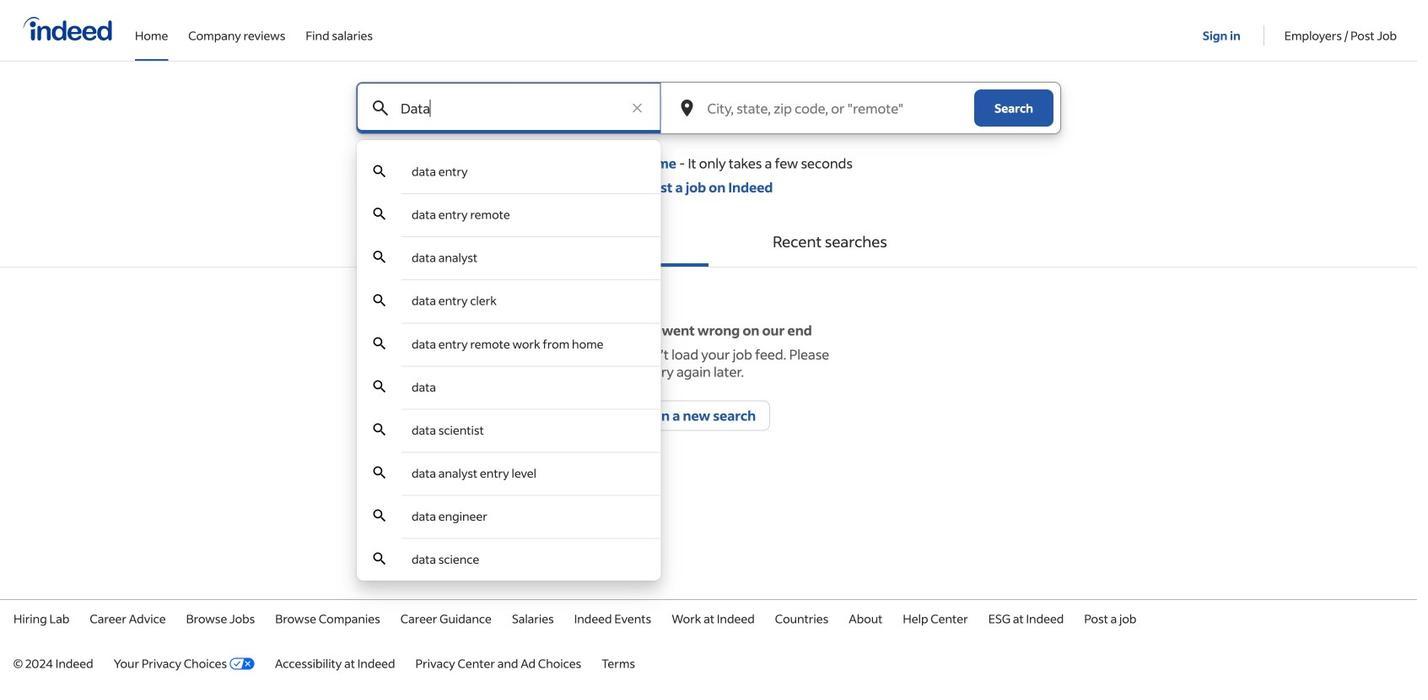 Task type: describe. For each thing, give the bounding box(es) containing it.
clear what input image
[[629, 100, 646, 116]]

search: Job title, keywords, or company text field
[[398, 83, 621, 133]]



Task type: locate. For each thing, give the bounding box(es) containing it.
main content
[[0, 82, 1418, 580]]

Edit location text field
[[704, 83, 968, 133]]

search suggestions list box
[[357, 150, 661, 580]]

None search field
[[343, 82, 1075, 580]]

tab list
[[0, 216, 1418, 268]]



Task type: vqa. For each thing, say whether or not it's contained in the screenshot.
the in
no



